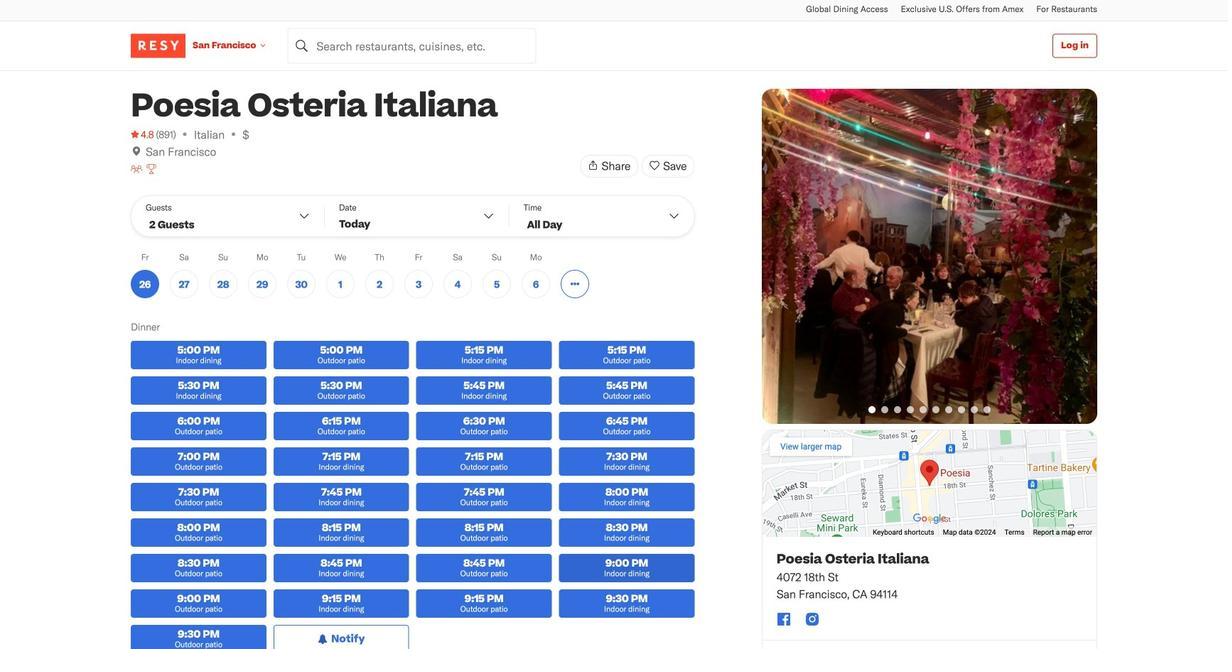 Task type: describe. For each thing, give the bounding box(es) containing it.
4.8 out of 5 stars image
[[131, 127, 154, 141]]



Task type: locate. For each thing, give the bounding box(es) containing it.
Search restaurants, cuisines, etc. text field
[[287, 28, 536, 64]]

None field
[[287, 28, 536, 64]]

891 reviews element
[[156, 127, 176, 141]]



